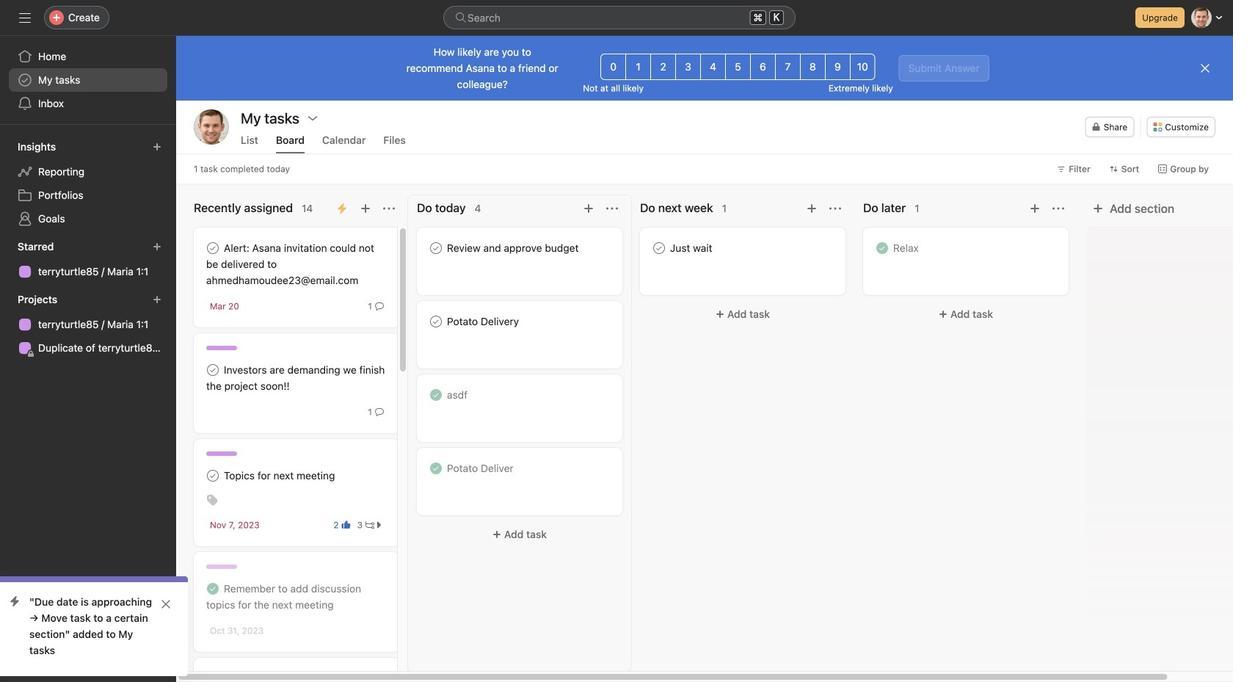 Task type: describe. For each thing, give the bounding box(es) containing it.
1 horizontal spatial mark complete checkbox
[[427, 313, 445, 330]]

mark complete image
[[427, 239, 445, 257]]

rules for recently assigned image
[[336, 203, 348, 214]]

projects element
[[0, 286, 176, 363]]

2 more section actions image from the left
[[830, 203, 841, 214]]

new insights image
[[153, 142, 162, 151]]

dismiss image
[[1200, 62, 1211, 74]]

2 horizontal spatial completed checkbox
[[874, 239, 891, 257]]

2 likes. you liked this task image
[[342, 521, 351, 529]]

0 vertical spatial completed image
[[427, 460, 445, 477]]

1 add task image from the left
[[360, 203, 372, 214]]

global element
[[0, 36, 176, 124]]

0 horizontal spatial completed image
[[427, 386, 445, 404]]



Task type: locate. For each thing, give the bounding box(es) containing it.
0 vertical spatial mark complete checkbox
[[651, 239, 668, 257]]

None field
[[443, 6, 796, 29]]

None radio
[[601, 54, 626, 80], [626, 54, 651, 80], [651, 54, 676, 80], [676, 54, 701, 80], [725, 54, 751, 80], [800, 54, 826, 80], [850, 54, 876, 80], [601, 54, 626, 80], [626, 54, 651, 80], [651, 54, 676, 80], [676, 54, 701, 80], [725, 54, 751, 80], [800, 54, 826, 80], [850, 54, 876, 80]]

0 vertical spatial completed image
[[874, 239, 891, 257]]

insights element
[[0, 134, 176, 233]]

1 1 comment image from the top
[[375, 302, 384, 311]]

option group
[[601, 54, 876, 80]]

2 vertical spatial mark complete checkbox
[[204, 670, 222, 682]]

Mark complete checkbox
[[651, 239, 668, 257], [427, 313, 445, 330], [204, 670, 222, 682]]

1 horizontal spatial more section actions image
[[1053, 203, 1065, 214]]

add task image
[[360, 203, 372, 214], [1029, 203, 1041, 214]]

more section actions image
[[606, 203, 618, 214], [1053, 203, 1065, 214]]

2 add task image from the left
[[806, 203, 818, 214]]

completed image
[[427, 460, 445, 477], [204, 580, 222, 598]]

close image
[[160, 598, 172, 610]]

1 vertical spatial completed checkbox
[[427, 386, 445, 404]]

2 add task image from the left
[[1029, 203, 1041, 214]]

1 comment image
[[375, 302, 384, 311], [375, 407, 384, 416]]

Completed checkbox
[[427, 460, 445, 477]]

1 vertical spatial completed image
[[204, 580, 222, 598]]

2 more section actions image from the left
[[1053, 203, 1065, 214]]

Search tasks, projects, and more text field
[[443, 6, 796, 29]]

1 add task image from the left
[[583, 203, 595, 214]]

1 horizontal spatial add task image
[[806, 203, 818, 214]]

Mark complete checkbox
[[204, 239, 222, 257], [427, 239, 445, 257], [204, 361, 222, 379], [204, 467, 222, 485]]

starred element
[[0, 233, 176, 286]]

0 horizontal spatial add task image
[[583, 203, 595, 214]]

1 horizontal spatial completed checkbox
[[427, 386, 445, 404]]

view profile settings image
[[194, 109, 229, 145]]

2 1 comment image from the top
[[375, 407, 384, 416]]

0 horizontal spatial more section actions image
[[383, 203, 395, 214]]

1 vertical spatial mark complete checkbox
[[427, 313, 445, 330]]

1 horizontal spatial more section actions image
[[830, 203, 841, 214]]

0 horizontal spatial more section actions image
[[606, 203, 618, 214]]

0 horizontal spatial completed checkbox
[[204, 580, 222, 598]]

2 vertical spatial completed checkbox
[[204, 580, 222, 598]]

0 horizontal spatial completed image
[[204, 580, 222, 598]]

1 horizontal spatial add task image
[[1029, 203, 1041, 214]]

Completed checkbox
[[874, 239, 891, 257], [427, 386, 445, 404], [204, 580, 222, 598]]

add task image
[[583, 203, 595, 214], [806, 203, 818, 214]]

hide sidebar image
[[19, 12, 31, 23]]

1 more section actions image from the left
[[383, 203, 395, 214]]

0 vertical spatial completed checkbox
[[874, 239, 891, 257]]

1 vertical spatial 1 comment image
[[375, 407, 384, 416]]

mark complete image
[[204, 239, 222, 257], [651, 239, 668, 257], [427, 313, 445, 330], [204, 361, 222, 379], [204, 467, 222, 485], [204, 670, 222, 682]]

show options image
[[307, 112, 319, 124]]

completed image
[[874, 239, 891, 257], [427, 386, 445, 404]]

more section actions image
[[383, 203, 395, 214], [830, 203, 841, 214]]

1 vertical spatial completed image
[[427, 386, 445, 404]]

None radio
[[700, 54, 726, 80], [750, 54, 776, 80], [775, 54, 801, 80], [825, 54, 851, 80], [700, 54, 726, 80], [750, 54, 776, 80], [775, 54, 801, 80], [825, 54, 851, 80]]

0 vertical spatial 1 comment image
[[375, 302, 384, 311]]

1 horizontal spatial completed image
[[874, 239, 891, 257]]

1 more section actions image from the left
[[606, 203, 618, 214]]

0 horizontal spatial mark complete checkbox
[[204, 670, 222, 682]]

2 horizontal spatial mark complete checkbox
[[651, 239, 668, 257]]

1 horizontal spatial completed image
[[427, 460, 445, 477]]

0 horizontal spatial add task image
[[360, 203, 372, 214]]



Task type: vqa. For each thing, say whether or not it's contained in the screenshot.
Completed checkbox to the left
yes



